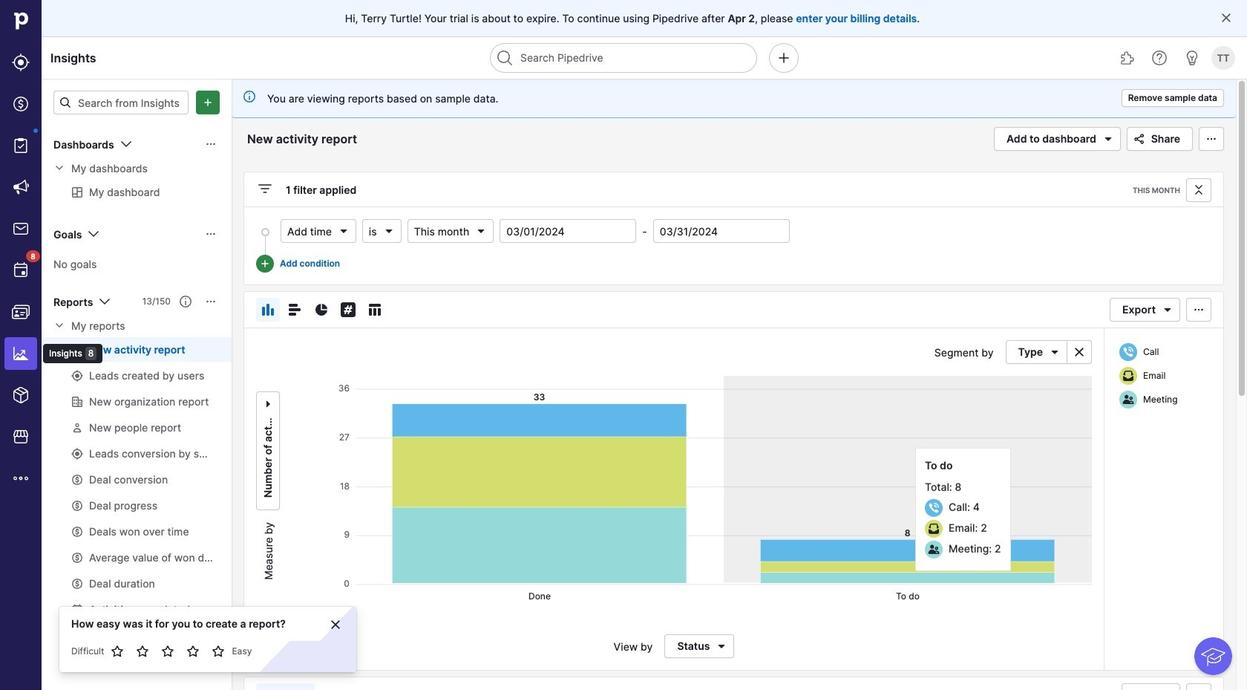 Task type: vqa. For each thing, say whether or not it's contained in the screenshot.
"SALES INBOX" image on the left
yes



Task type: locate. For each thing, give the bounding box(es) containing it.
color black static image
[[1123, 370, 1135, 382], [1123, 394, 1135, 406]]

None field
[[281, 219, 356, 243], [362, 219, 402, 243], [408, 219, 494, 243], [281, 219, 356, 243], [362, 219, 402, 243], [408, 219, 494, 243]]

1 vertical spatial color black static image
[[1123, 394, 1135, 406]]

menu item
[[0, 333, 42, 374]]

color primary inverted image
[[259, 258, 271, 270]]

1 vertical spatial color secondary image
[[53, 319, 65, 331]]

2 color black static image from the top
[[1123, 394, 1135, 406]]

0 vertical spatial color undefined image
[[12, 137, 30, 155]]

New activity report field
[[244, 129, 382, 149]]

0 vertical spatial color secondary image
[[53, 162, 65, 174]]

neither difficult nor easy image
[[159, 646, 177, 657]]

region
[[286, 376, 1093, 614]]

deals image
[[12, 95, 30, 113]]

quick add image
[[776, 49, 793, 67]]

more image
[[12, 469, 30, 487]]

color undefined image up campaigns "image"
[[12, 137, 30, 155]]

very easy image
[[210, 646, 228, 657]]

sales inbox image
[[12, 220, 30, 238]]

color undefined image
[[12, 137, 30, 155], [12, 261, 30, 279]]

insights image
[[12, 345, 30, 363]]

very difficult image
[[109, 646, 127, 657]]

1 vertical spatial color undefined image
[[12, 261, 30, 279]]

color primary inverted image
[[199, 97, 217, 108]]

contacts image
[[12, 303, 30, 321]]

sales assistant image
[[1184, 49, 1202, 67]]

0 vertical spatial color black static image
[[1123, 370, 1135, 382]]

menu
[[0, 0, 103, 690]]

color primary image
[[1131, 133, 1149, 145], [205, 138, 217, 150], [256, 180, 274, 198], [338, 225, 350, 237], [476, 225, 488, 237], [205, 228, 217, 240], [205, 296, 217, 308], [313, 301, 331, 319], [366, 301, 384, 319], [1160, 304, 1177, 316], [1191, 304, 1209, 316], [1047, 346, 1064, 358], [713, 640, 731, 652]]

color primary image
[[1221, 12, 1233, 24], [59, 97, 71, 108], [1100, 130, 1118, 148], [1203, 133, 1221, 145], [117, 135, 135, 153], [1191, 184, 1209, 196], [85, 225, 103, 243], [383, 225, 395, 237], [96, 293, 114, 311], [180, 296, 192, 308], [259, 301, 277, 319], [286, 301, 304, 319], [339, 301, 357, 319], [262, 395, 274, 413]]

color secondary image
[[1071, 346, 1089, 358]]

color secondary image
[[53, 162, 65, 174], [53, 319, 65, 331]]

color undefined image up contacts "icon"
[[12, 261, 30, 279]]

color info image
[[244, 91, 256, 103]]

knowledge center bot, also known as kc bot is an onboarding assistant that allows you to see the list of onboarding items in one place for quick and easy reference. this improves your in-app experience. image
[[1195, 638, 1233, 675]]



Task type: describe. For each thing, give the bounding box(es) containing it.
2 color undefined image from the top
[[12, 261, 30, 279]]

marketplace image
[[12, 428, 30, 446]]

campaigns image
[[12, 178, 30, 196]]

1 color black static image from the top
[[1123, 370, 1135, 382]]

quick help image
[[1151, 49, 1169, 67]]

color white static image
[[1123, 346, 1135, 358]]

products image
[[12, 386, 30, 404]]

Search Pipedrive field
[[490, 43, 758, 73]]

home image
[[10, 10, 32, 32]]

close image
[[330, 619, 342, 631]]

1 color undefined image from the top
[[12, 137, 30, 155]]

MM/DD/YYYY text field
[[500, 219, 637, 243]]

easy image
[[185, 646, 202, 657]]

1 color secondary image from the top
[[53, 162, 65, 174]]

2 color secondary image from the top
[[53, 319, 65, 331]]

difficult image
[[134, 646, 152, 657]]

Search from Insights text field
[[53, 91, 189, 114]]

leads image
[[12, 53, 30, 71]]

MM/DD/YYYY text field
[[654, 219, 790, 243]]



